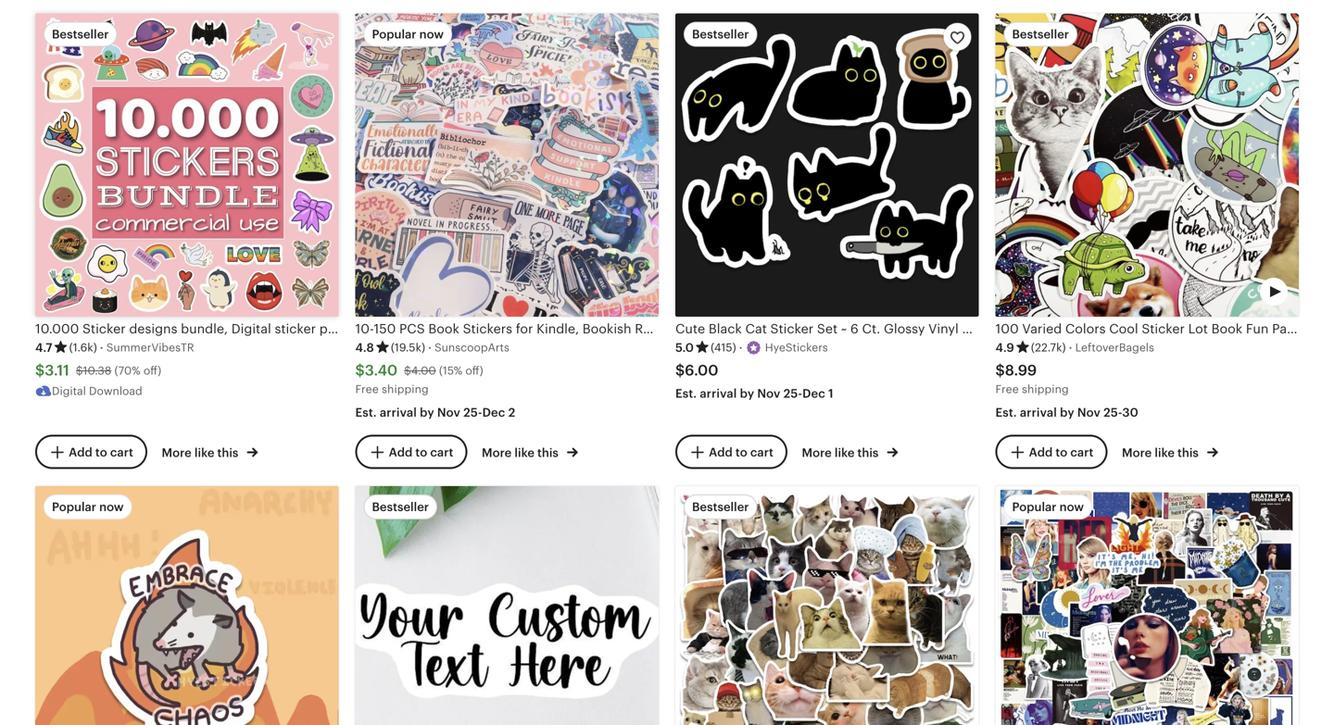Task type: describe. For each thing, give the bounding box(es) containing it.
digital download
[[52, 385, 142, 398]]

4.00
[[411, 365, 436, 377]]

$ for 3.11
[[35, 362, 45, 379]]

add to cart button for 4.7
[[35, 435, 147, 470]]

2
[[509, 406, 516, 420]]

now for 10-150 pcs book stickers for kindle, bookish reader themed sticker pack for water bottles, laptops, tablets-- waterproof, holographic image
[[420, 27, 444, 41]]

shipping inside '$ 3.40 $ 4.00 (15% off) free shipping'
[[382, 383, 429, 396]]

this for 4.9
[[1178, 446, 1199, 460]]

4.7
[[35, 341, 53, 355]]

cart for 4.7
[[110, 446, 133, 460]]

more like this for 4.9
[[1123, 446, 1202, 460]]

book
[[1212, 322, 1243, 337]]

bestseller for 50 pcs cat meme sticker set of 50 'image' at the right bottom of the page
[[692, 500, 749, 514]]

more for 5.0
[[802, 446, 832, 460]]

popular now for 5-100 pcs taylor swift inspired album poster stickers, laptop decals, midnights folklore 1989 guitar stickers, die cut stickers pack image
[[1013, 500, 1085, 514]]

popular for possum embrace chaos & choose violence sticker| glossy vinyl waterproof cute and funny animal meme sticker for water bottles, laptops, gifts image
[[52, 500, 96, 514]]

25- for 8.99
[[1104, 406, 1123, 420]]

est. for 8.99
[[996, 406, 1018, 420]]

50 pcs cat meme sticker set of 50 image
[[676, 486, 979, 726]]

add to cart button for 4.9
[[996, 435, 1108, 470]]

summervibestr
[[106, 342, 194, 354]]

· for · summervibestr
[[100, 341, 104, 355]]

leftoverbagels
[[1076, 342, 1155, 354]]

pack
[[1273, 322, 1302, 337]]

hyestickers
[[765, 342, 828, 354]]

100 varied colors cool sticker lot book fun pack laptop car alien decals image
[[996, 14, 1300, 317]]

more like this for 5.0
[[802, 446, 882, 460]]

5.0
[[676, 341, 694, 355]]

1 vertical spatial dec
[[483, 406, 506, 420]]

dec inside "$ 6.00 est. arrival by nov 25-dec 1"
[[803, 387, 826, 401]]

off) for 3.11
[[144, 365, 161, 377]]

lapto
[[1306, 322, 1335, 337]]

more for 4.8
[[482, 446, 512, 460]]

arrival for 3.40
[[380, 406, 417, 420]]

add for 5.0
[[709, 446, 733, 460]]

$ inside $ 3.11 $ 10.38 (70% off)
[[76, 365, 83, 377]]

est. arrival by nov 25-30
[[996, 406, 1139, 420]]

to for 4.7
[[95, 446, 107, 460]]

3.11
[[45, 362, 69, 379]]

4.9
[[996, 341, 1015, 355]]

(1.6k)
[[69, 342, 97, 354]]

1 popular now link from the left
[[35, 486, 339, 726]]

this for 5.0
[[858, 446, 879, 460]]

like for 4.9
[[1155, 446, 1175, 460]]

more for 4.9
[[1123, 446, 1153, 460]]

this for 4.8
[[538, 446, 559, 460]]

to for 4.9
[[1056, 446, 1068, 460]]

10.38
[[83, 365, 111, 377]]

30
[[1123, 406, 1139, 420]]

$ 3.40 $ 4.00 (15% off) free shipping
[[355, 362, 484, 396]]

like for 4.7
[[195, 446, 215, 460]]

6.00
[[685, 362, 719, 379]]

bestseller for cute black cat sticker set ~ 6 ct. glossy vinyl waterproof cute & funny animal meme stickers for water-bottles, laptops, gifts etc. image
[[692, 27, 749, 41]]

to for 4.8
[[416, 446, 428, 460]]

sunscooparts
[[435, 342, 510, 354]]

cart for 4.9
[[1071, 446, 1094, 460]]

by for 8.99
[[1061, 406, 1075, 420]]

100 varied colors cool sticker lot book fun pack lapto
[[996, 322, 1335, 337]]

sticker
[[1142, 322, 1186, 337]]

add to cart for 4.7
[[69, 446, 133, 460]]

25- inside "$ 6.00 est. arrival by nov 25-dec 1"
[[784, 387, 803, 401]]

25- for 3.40
[[464, 406, 483, 420]]

cute black cat sticker set ~ 6 ct. glossy vinyl waterproof cute & funny animal meme stickers for water-bottles, laptops, gifts etc. image
[[676, 14, 979, 317]]

bestseller for 10.000 sticker designs bundle, digital sticker pack, stickers bundle, sticker png set, printable stickers, goodnotes stickers commercial use image
[[52, 27, 109, 41]]

digital
[[52, 385, 86, 398]]

1
[[829, 387, 834, 401]]

more for 4.7
[[162, 446, 192, 460]]

(70%
[[114, 365, 141, 377]]

· for ·
[[740, 341, 743, 355]]

(22.7k)
[[1032, 342, 1067, 354]]

now for possum embrace chaos & choose violence sticker| glossy vinyl waterproof cute and funny animal meme sticker for water bottles, laptops, gifts image
[[99, 500, 124, 514]]

like for 5.0
[[835, 446, 855, 460]]

add to cart button for 4.8
[[355, 435, 468, 470]]

cart for 5.0
[[751, 446, 774, 460]]

free inside $ 8.99 free shipping
[[996, 383, 1019, 396]]

more like this link for 4.7
[[162, 443, 258, 462]]

off) for 3.40
[[466, 365, 484, 377]]

$ 8.99 free shipping
[[996, 362, 1070, 396]]

· sunscooparts
[[428, 341, 510, 355]]

est. arrival by nov 25-dec 2
[[355, 406, 516, 420]]



Task type: vqa. For each thing, say whether or not it's contained in the screenshot.
the left bestseller link
yes



Task type: locate. For each thing, give the bounding box(es) containing it.
nov left 30
[[1078, 406, 1101, 420]]

est. down 6.00
[[676, 387, 697, 401]]

popular for 5-100 pcs taylor swift inspired album poster stickers, laptop decals, midnights folklore 1989 guitar stickers, die cut stickers pack image
[[1013, 500, 1057, 514]]

4 to from the left
[[1056, 446, 1068, 460]]

colors
[[1066, 322, 1106, 337]]

3 more like this from the left
[[802, 446, 882, 460]]

1 horizontal spatial shipping
[[1022, 383, 1070, 396]]

more like this for 4.7
[[162, 446, 242, 460]]

more like this for 4.8
[[482, 446, 562, 460]]

$ down 4.9
[[996, 362, 1006, 379]]

popular
[[372, 27, 417, 41], [52, 500, 96, 514], [1013, 500, 1057, 514]]

0 horizontal spatial now
[[99, 500, 124, 514]]

arrival down '$ 3.40 $ 4.00 (15% off) free shipping'
[[380, 406, 417, 420]]

2 bestseller link from the left
[[676, 486, 979, 726]]

4 add from the left
[[1030, 446, 1053, 460]]

off) inside '$ 3.40 $ 4.00 (15% off) free shipping'
[[466, 365, 484, 377]]

$
[[35, 362, 45, 379], [355, 362, 365, 379], [676, 362, 685, 379], [996, 362, 1006, 379], [76, 365, 83, 377], [404, 365, 411, 377]]

1 shipping from the left
[[382, 383, 429, 396]]

0 horizontal spatial popular now link
[[35, 486, 339, 726]]

cart for 4.8
[[430, 446, 454, 460]]

$ 3.11 $ 10.38 (70% off)
[[35, 362, 161, 379]]

more like this link for 4.8
[[482, 443, 578, 462]]

$ right 3.11
[[76, 365, 83, 377]]

free
[[355, 383, 379, 396], [996, 383, 1019, 396]]

2 horizontal spatial nov
[[1078, 406, 1101, 420]]

2 shipping from the left
[[1022, 383, 1070, 396]]

est. for 3.40
[[355, 406, 377, 420]]

add to cart down "$ 6.00 est. arrival by nov 25-dec 1" on the right of page
[[709, 446, 774, 460]]

add to cart down est. arrival by nov 25-30
[[1030, 446, 1094, 460]]

2 off) from the left
[[466, 365, 484, 377]]

off)
[[144, 365, 161, 377], [466, 365, 484, 377]]

2 horizontal spatial popular now
[[1013, 500, 1085, 514]]

(415)
[[711, 342, 737, 354]]

· leftoverbagels
[[1069, 341, 1155, 355]]

3 more like this link from the left
[[802, 443, 899, 462]]

25- down · leftoverbagels
[[1104, 406, 1123, 420]]

0 horizontal spatial nov
[[437, 406, 461, 420]]

1 horizontal spatial est.
[[676, 387, 697, 401]]

to for 5.0
[[736, 446, 748, 460]]

1 add from the left
[[69, 446, 92, 460]]

4 more like this link from the left
[[1123, 443, 1219, 462]]

1 add to cart from the left
[[69, 446, 133, 460]]

1 like from the left
[[195, 446, 215, 460]]

· right (1.6k)
[[100, 341, 104, 355]]

nov for 3.40
[[437, 406, 461, 420]]

1 cart from the left
[[110, 446, 133, 460]]

shipping
[[382, 383, 429, 396], [1022, 383, 1070, 396]]

2 add to cart button from the left
[[355, 435, 468, 470]]

shipping inside $ 8.99 free shipping
[[1022, 383, 1070, 396]]

0 horizontal spatial popular
[[52, 500, 96, 514]]

0 horizontal spatial arrival
[[380, 406, 417, 420]]

4 like from the left
[[1155, 446, 1175, 460]]

4 this from the left
[[1178, 446, 1199, 460]]

shipping down 4.00
[[382, 383, 429, 396]]

3 more from the left
[[802, 446, 832, 460]]

2 add from the left
[[389, 446, 413, 460]]

add
[[69, 446, 92, 460], [389, 446, 413, 460], [709, 446, 733, 460], [1030, 446, 1053, 460]]

to down est. arrival by nov 25-dec 2
[[416, 446, 428, 460]]

1 horizontal spatial 25-
[[784, 387, 803, 401]]

25-
[[784, 387, 803, 401], [464, 406, 483, 420], [1104, 406, 1123, 420]]

popular now link
[[35, 486, 339, 726], [996, 486, 1300, 726]]

1 · from the left
[[100, 341, 104, 355]]

1 to from the left
[[95, 446, 107, 460]]

3 to from the left
[[736, 446, 748, 460]]

add to cart down digital download
[[69, 446, 133, 460]]

to
[[95, 446, 107, 460], [416, 446, 428, 460], [736, 446, 748, 460], [1056, 446, 1068, 460]]

now
[[420, 27, 444, 41], [99, 500, 124, 514], [1060, 500, 1085, 514]]

arrival inside "$ 6.00 est. arrival by nov 25-dec 1"
[[700, 387, 737, 401]]

5-100 pcs taylor swift inspired album poster stickers, laptop decals, midnights folklore 1989 guitar stickers, die cut stickers pack image
[[996, 486, 1300, 726]]

3 cart from the left
[[751, 446, 774, 460]]

4 · from the left
[[1069, 341, 1073, 355]]

arrival down 6.00
[[700, 387, 737, 401]]

free inside '$ 3.40 $ 4.00 (15% off) free shipping'
[[355, 383, 379, 396]]

· for · sunscooparts
[[428, 341, 432, 355]]

add to cart button down digital download
[[35, 435, 147, 470]]

popular now for 10-150 pcs book stickers for kindle, bookish reader themed sticker pack for water bottles, laptops, tablets-- waterproof, holographic image
[[372, 27, 444, 41]]

fun
[[1247, 322, 1269, 337]]

bestseller link
[[355, 486, 659, 726], [676, 486, 979, 726]]

2 more from the left
[[482, 446, 512, 460]]

4 add to cart button from the left
[[996, 435, 1108, 470]]

3 add to cart from the left
[[709, 446, 774, 460]]

more like this link
[[162, 443, 258, 462], [482, 443, 578, 462], [802, 443, 899, 462], [1123, 443, 1219, 462]]

2 free from the left
[[996, 383, 1019, 396]]

0 horizontal spatial dec
[[483, 406, 506, 420]]

2 more like this link from the left
[[482, 443, 578, 462]]

to down est. arrival by nov 25-30
[[1056, 446, 1068, 460]]

2 this from the left
[[538, 446, 559, 460]]

4 add to cart from the left
[[1030, 446, 1094, 460]]

1 horizontal spatial by
[[740, 387, 755, 401]]

to down "$ 6.00 est. arrival by nov 25-dec 1" on the right of page
[[736, 446, 748, 460]]

4.8
[[355, 341, 374, 355]]

$ for 8.99
[[996, 362, 1006, 379]]

1 horizontal spatial arrival
[[700, 387, 737, 401]]

bestseller
[[52, 27, 109, 41], [692, 27, 749, 41], [1013, 27, 1070, 41], [372, 500, 429, 514], [692, 500, 749, 514]]

0 horizontal spatial bestseller link
[[355, 486, 659, 726]]

4 more from the left
[[1123, 446, 1153, 460]]

cart down est. arrival by nov 25-dec 2
[[430, 446, 454, 460]]

8.99
[[1006, 362, 1038, 379]]

0 horizontal spatial 25-
[[464, 406, 483, 420]]

add down digital
[[69, 446, 92, 460]]

1 horizontal spatial off)
[[466, 365, 484, 377]]

add to cart down est. arrival by nov 25-dec 2
[[389, 446, 454, 460]]

this
[[217, 446, 239, 460], [538, 446, 559, 460], [858, 446, 879, 460], [1178, 446, 1199, 460]]

cart down est. arrival by nov 25-30
[[1071, 446, 1094, 460]]

2 · from the left
[[428, 341, 432, 355]]

nov
[[758, 387, 781, 401], [437, 406, 461, 420], [1078, 406, 1101, 420]]

0 horizontal spatial free
[[355, 383, 379, 396]]

$ for 6.00
[[676, 362, 685, 379]]

est. down $ 8.99 free shipping
[[996, 406, 1018, 420]]

25- left 1
[[784, 387, 803, 401]]

add to cart button down est. arrival by nov 25-30
[[996, 435, 1108, 470]]

nov inside "$ 6.00 est. arrival by nov 25-dec 1"
[[758, 387, 781, 401]]

$ inside $ 8.99 free shipping
[[996, 362, 1006, 379]]

1 free from the left
[[355, 383, 379, 396]]

1 horizontal spatial nov
[[758, 387, 781, 401]]

this for 4.7
[[217, 446, 239, 460]]

1 this from the left
[[217, 446, 239, 460]]

2 add to cart from the left
[[389, 446, 454, 460]]

1 add to cart button from the left
[[35, 435, 147, 470]]

2 horizontal spatial arrival
[[1021, 406, 1058, 420]]

(19.5k)
[[391, 342, 426, 354]]

popular now
[[372, 27, 444, 41], [52, 500, 124, 514], [1013, 500, 1085, 514]]

cool
[[1110, 322, 1139, 337]]

$ down (19.5k)
[[404, 365, 411, 377]]

add to cart
[[69, 446, 133, 460], [389, 446, 454, 460], [709, 446, 774, 460], [1030, 446, 1094, 460]]

dec left 1
[[803, 387, 826, 401]]

nov for 8.99
[[1078, 406, 1101, 420]]

shipping down "8.99"
[[1022, 383, 1070, 396]]

1 more from the left
[[162, 446, 192, 460]]

1 horizontal spatial dec
[[803, 387, 826, 401]]

2 horizontal spatial by
[[1061, 406, 1075, 420]]

1 horizontal spatial bestseller link
[[676, 486, 979, 726]]

est.
[[676, 387, 697, 401], [355, 406, 377, 420], [996, 406, 1018, 420]]

free down 3.40
[[355, 383, 379, 396]]

0 horizontal spatial popular now
[[52, 500, 124, 514]]

0 horizontal spatial by
[[420, 406, 434, 420]]

25- left 2 at the bottom of the page
[[464, 406, 483, 420]]

more
[[162, 446, 192, 460], [482, 446, 512, 460], [802, 446, 832, 460], [1123, 446, 1153, 460]]

add to cart for 5.0
[[709, 446, 774, 460]]

3 this from the left
[[858, 446, 879, 460]]

add to cart for 4.8
[[389, 446, 454, 460]]

$ inside "$ 6.00 est. arrival by nov 25-dec 1"
[[676, 362, 685, 379]]

dec left 2 at the bottom of the page
[[483, 406, 506, 420]]

nov down (15%
[[437, 406, 461, 420]]

· right (19.5k)
[[428, 341, 432, 355]]

add to cart button down est. arrival by nov 25-dec 2
[[355, 435, 468, 470]]

popular for 10-150 pcs book stickers for kindle, bookish reader themed sticker pack for water bottles, laptops, tablets-- waterproof, holographic image
[[372, 27, 417, 41]]

add to cart button for 5.0
[[676, 435, 788, 470]]

10.000 sticker designs bundle, digital sticker pack, stickers bundle, sticker png set, printable stickers, goodnotes stickers commercial use image
[[35, 14, 339, 317]]

3 like from the left
[[835, 446, 855, 460]]

est. down 3.40
[[355, 406, 377, 420]]

1 horizontal spatial popular now
[[372, 27, 444, 41]]

$ 6.00 est. arrival by nov 25-dec 1
[[676, 362, 834, 401]]

·
[[100, 341, 104, 355], [428, 341, 432, 355], [740, 341, 743, 355], [1069, 341, 1073, 355]]

off) down summervibestr
[[144, 365, 161, 377]]

custom text sticker, laptop decal, water bottle decal, personalized decal, car decal, clear label, affirmation sticker, custom text magnet image
[[355, 486, 659, 726]]

cart down "$ 6.00 est. arrival by nov 25-dec 1" on the right of page
[[751, 446, 774, 460]]

2 to from the left
[[416, 446, 428, 460]]

by
[[740, 387, 755, 401], [420, 406, 434, 420], [1061, 406, 1075, 420]]

1 horizontal spatial now
[[420, 27, 444, 41]]

like for 4.8
[[515, 446, 535, 460]]

cart
[[110, 446, 133, 460], [430, 446, 454, 460], [751, 446, 774, 460], [1071, 446, 1094, 460]]

add for 4.9
[[1030, 446, 1053, 460]]

2 horizontal spatial est.
[[996, 406, 1018, 420]]

2 horizontal spatial popular
[[1013, 500, 1057, 514]]

2 more like this from the left
[[482, 446, 562, 460]]

2 like from the left
[[515, 446, 535, 460]]

free down "8.99"
[[996, 383, 1019, 396]]

to down digital download
[[95, 446, 107, 460]]

$ for 3.40
[[355, 362, 365, 379]]

add for 4.8
[[389, 446, 413, 460]]

2 horizontal spatial now
[[1060, 500, 1085, 514]]

4 cart from the left
[[1071, 446, 1094, 460]]

$ down 5.0
[[676, 362, 685, 379]]

3 add to cart button from the left
[[676, 435, 788, 470]]

more like this link for 4.9
[[1123, 443, 1219, 462]]

· right (22.7k)
[[1069, 341, 1073, 355]]

0 horizontal spatial shipping
[[382, 383, 429, 396]]

0 horizontal spatial est.
[[355, 406, 377, 420]]

popular now for possum embrace chaos & choose violence sticker| glossy vinyl waterproof cute and funny animal meme sticker for water bottles, laptops, gifts image
[[52, 500, 124, 514]]

product video element
[[996, 14, 1300, 317]]

3 add from the left
[[709, 446, 733, 460]]

arrival down $ 8.99 free shipping
[[1021, 406, 1058, 420]]

now for 5-100 pcs taylor swift inspired album poster stickers, laptop decals, midnights folklore 1989 guitar stickers, die cut stickers pack image
[[1060, 500, 1085, 514]]

cart down download on the left bottom of page
[[110, 446, 133, 460]]

1 horizontal spatial popular
[[372, 27, 417, 41]]

varied
[[1023, 322, 1062, 337]]

nov down hyestickers
[[758, 387, 781, 401]]

arrival
[[700, 387, 737, 401], [380, 406, 417, 420], [1021, 406, 1058, 420]]

1 horizontal spatial free
[[996, 383, 1019, 396]]

1 more like this link from the left
[[162, 443, 258, 462]]

0 horizontal spatial off)
[[144, 365, 161, 377]]

· for · leftoverbagels
[[1069, 341, 1073, 355]]

possum embrace chaos & choose violence sticker| glossy vinyl waterproof cute and funny animal meme sticker for water bottles, laptops, gifts image
[[35, 486, 339, 726]]

10-150 pcs book stickers for kindle, bookish reader themed sticker pack for water bottles, laptops, tablets-- waterproof, holographic image
[[355, 14, 659, 317]]

add down est. arrival by nov 25-30
[[1030, 446, 1053, 460]]

off) inside $ 3.11 $ 10.38 (70% off)
[[144, 365, 161, 377]]

1 bestseller link from the left
[[355, 486, 659, 726]]

download
[[89, 385, 142, 398]]

1 off) from the left
[[144, 365, 161, 377]]

like
[[195, 446, 215, 460], [515, 446, 535, 460], [835, 446, 855, 460], [1155, 446, 1175, 460]]

3.40
[[365, 362, 398, 379]]

more like this link for 5.0
[[802, 443, 899, 462]]

add for 4.7
[[69, 446, 92, 460]]

dec
[[803, 387, 826, 401], [483, 406, 506, 420]]

more like this
[[162, 446, 242, 460], [482, 446, 562, 460], [802, 446, 882, 460], [1123, 446, 1202, 460]]

1 more like this from the left
[[162, 446, 242, 460]]

by inside "$ 6.00 est. arrival by nov 25-dec 1"
[[740, 387, 755, 401]]

arrival for 8.99
[[1021, 406, 1058, 420]]

· right (415)
[[740, 341, 743, 355]]

off) down sunscooparts
[[466, 365, 484, 377]]

1 horizontal spatial popular now link
[[996, 486, 1300, 726]]

by for 3.40
[[420, 406, 434, 420]]

add to cart button down "$ 6.00 est. arrival by nov 25-dec 1" on the right of page
[[676, 435, 788, 470]]

(15%
[[439, 365, 463, 377]]

4 more like this from the left
[[1123, 446, 1202, 460]]

add to cart button
[[35, 435, 147, 470], [355, 435, 468, 470], [676, 435, 788, 470], [996, 435, 1108, 470]]

add down "$ 6.00 est. arrival by nov 25-dec 1" on the right of page
[[709, 446, 733, 460]]

add to cart for 4.9
[[1030, 446, 1094, 460]]

est. inside "$ 6.00 est. arrival by nov 25-dec 1"
[[676, 387, 697, 401]]

100
[[996, 322, 1019, 337]]

2 horizontal spatial 25-
[[1104, 406, 1123, 420]]

3 · from the left
[[740, 341, 743, 355]]

2 cart from the left
[[430, 446, 454, 460]]

0 vertical spatial dec
[[803, 387, 826, 401]]

2 popular now link from the left
[[996, 486, 1300, 726]]

$ down 4.8
[[355, 362, 365, 379]]

add down est. arrival by nov 25-dec 2
[[389, 446, 413, 460]]

· summervibestr
[[100, 341, 194, 355]]

bestseller for custom text sticker, laptop decal, water bottle decal, personalized decal, car decal, clear label, affirmation sticker, custom text magnet image
[[372, 500, 429, 514]]

$ down 4.7
[[35, 362, 45, 379]]

lot
[[1189, 322, 1209, 337]]



